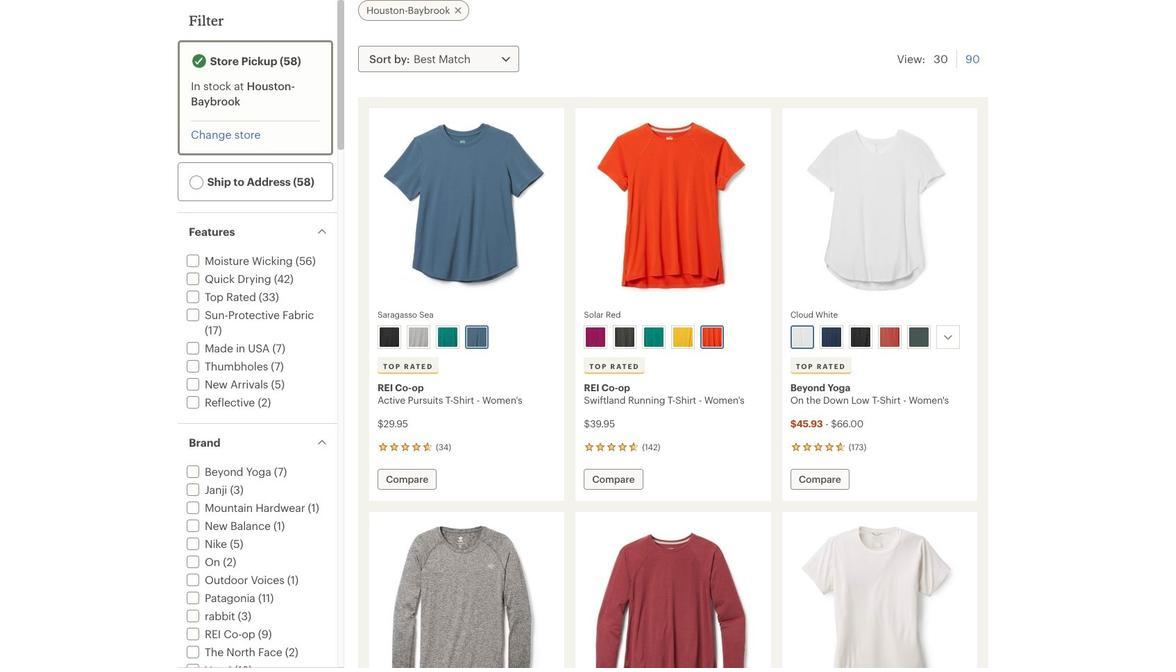 Task type: describe. For each thing, give the bounding box(es) containing it.
rabbit ez tee long-sleeve t-shirt - women's 0 image
[[378, 521, 557, 669]]

darkest night image
[[851, 328, 871, 347]]

saragasso sea image
[[467, 328, 487, 347]]

goldenrod image
[[674, 328, 693, 347]]

crater teal image
[[438, 328, 458, 347]]

add filter: ship to address (58) image
[[190, 175, 204, 189]]

solar red image
[[703, 328, 723, 347]]

expand color swatches image
[[940, 329, 957, 346]]



Task type: locate. For each thing, give the bounding box(es) containing it.
rei co-op swiftland long-sleeve running t-shirt - women's 0 image
[[584, 521, 763, 669]]

0 horizontal spatial group
[[375, 323, 558, 352]]

patagonia capilene cool daily shirt - women's 0 image
[[791, 521, 970, 669]]

group for the rei co-op swiftland running t-shirt - women's 0 image
[[582, 323, 765, 352]]

nocturnal navy image
[[822, 328, 842, 347]]

alloy gray heather image
[[409, 328, 429, 347]]

cosmic magenta image
[[586, 328, 606, 347]]

1 group from the left
[[375, 323, 558, 352]]

rei co-op active pursuits t-shirt - women's 0 image
[[378, 117, 557, 301]]

2 horizontal spatial group
[[788, 323, 971, 352]]

group for 'beyond yoga on the down low t-shirt - women's 0' image
[[788, 323, 971, 352]]

2 group from the left
[[582, 323, 765, 352]]

black image
[[380, 328, 399, 347]]

1 horizontal spatial group
[[582, 323, 765, 352]]

storm heather image
[[910, 328, 929, 347]]

pirate black heather image
[[616, 328, 635, 347]]

group
[[375, 323, 558, 352], [582, 323, 765, 352], [788, 323, 971, 352]]

group for rei co-op active pursuits t-shirt - women's 0 image
[[375, 323, 558, 352]]

crater teal image
[[645, 328, 664, 347]]

rei co-op swiftland running t-shirt - women's 0 image
[[584, 117, 763, 301]]

berry rose heather image
[[880, 328, 900, 347]]

beyond yoga on the down low t-shirt - women's 0 image
[[791, 117, 970, 301]]

3 group from the left
[[788, 323, 971, 352]]

cloud white image
[[793, 328, 812, 347]]



Task type: vqa. For each thing, say whether or not it's contained in the screenshot.
Alloy gray heather image
yes



